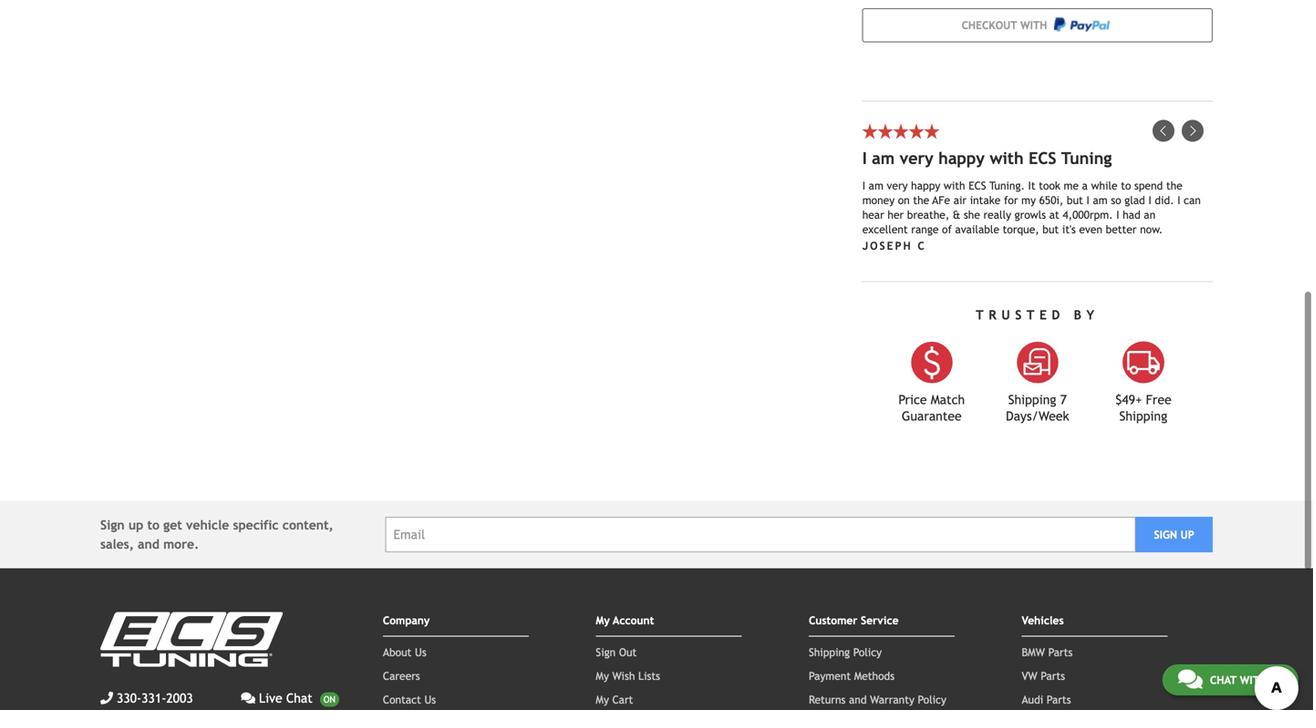 Task type: describe. For each thing, give the bounding box(es) containing it.
i am very happy with ecs tuning. it took me a while to spend the money on the afe air intake for my 650i, but i am so glad i did. i can hear her breathe, & she really growls at 4,000rpm. i had an excellent range of available torque, but it's even better now. joseph c
[[862, 179, 1201, 252]]

0 vertical spatial policy
[[853, 646, 882, 659]]

$49+
[[1115, 392, 1142, 407]]

lists
[[638, 670, 660, 682]]

range
[[911, 223, 939, 236]]

audi parts link
[[1022, 693, 1071, 706]]

tuning
[[1061, 149, 1112, 168]]

took
[[1039, 179, 1060, 192]]

$49+ free shipping
[[1115, 392, 1171, 423]]

an
[[1144, 208, 1156, 221]]

warranty
[[870, 693, 914, 706]]

vw parts
[[1022, 670, 1065, 682]]

1 vertical spatial us
[[1270, 674, 1283, 687]]

company
[[383, 614, 430, 627]]

careers
[[383, 670, 420, 682]]

checkout
[[962, 19, 1017, 31]]

price
[[899, 392, 927, 407]]

us for contact us
[[424, 693, 436, 706]]

1 vertical spatial and
[[849, 693, 867, 706]]

very for i am very happy with ecs tuning. it took me a while to spend the money on the afe air intake for my 650i, but i am so glad i did. i can hear her breathe, & she really growls at 4,000rpm. i had an excellent range of available torque, but it's even better now. joseph c
[[887, 179, 908, 192]]

comments image for chat
[[1178, 668, 1203, 690]]

it's
[[1062, 223, 1076, 236]]

330-331-2003
[[117, 691, 193, 706]]

with inside chat with us link
[[1240, 674, 1267, 687]]

vehicle
[[186, 518, 229, 532]]

glad
[[1125, 194, 1145, 206]]

0 horizontal spatial chat
[[286, 691, 313, 706]]

sign for sign out
[[596, 646, 616, 659]]

shipping for shipping policy
[[809, 646, 850, 659]]

parts for bmw parts
[[1048, 646, 1073, 659]]

payment methods link
[[809, 670, 895, 682]]

payment methods
[[809, 670, 895, 682]]

returns and warranty policy
[[809, 693, 946, 706]]

sign up button
[[1135, 517, 1213, 552]]

my
[[1021, 194, 1036, 206]]

and inside sign up to get vehicle specific content, sales, and more.
[[138, 537, 159, 552]]

contact us link
[[383, 693, 436, 706]]

about us
[[383, 646, 426, 659]]

1 horizontal spatial the
[[1166, 179, 1182, 192]]

with inside checkout with button
[[1020, 19, 1047, 31]]

breathe,
[[907, 208, 949, 221]]

better
[[1106, 223, 1137, 236]]

vw
[[1022, 670, 1037, 682]]

now.
[[1140, 223, 1163, 236]]

1 vertical spatial the
[[913, 194, 929, 206]]

to inside i am very happy with ecs tuning. it took me a while to spend the money on the afe air intake for my 650i, but i am so glad i did. i can hear her breathe, & she really growls at 4,000rpm. i had an excellent range of available torque, but it's even better now. joseph c
[[1121, 179, 1131, 192]]

Email email field
[[385, 517, 1135, 552]]

331-
[[141, 691, 166, 706]]

hear
[[862, 208, 884, 221]]

contact us
[[383, 693, 436, 706]]

air
[[954, 194, 967, 206]]

parts for audi parts
[[1047, 693, 1071, 706]]

shipping for shipping 7 days/week
[[1008, 392, 1056, 407]]

0 horizontal spatial but
[[1043, 223, 1059, 236]]

really
[[983, 208, 1011, 221]]

trusted
[[976, 308, 1065, 322]]

i am very happy with ecs tuning
[[862, 149, 1112, 168]]

money
[[862, 194, 895, 206]]

my cart link
[[596, 693, 633, 706]]

live
[[259, 691, 282, 706]]

2003
[[166, 691, 193, 706]]

trusted by
[[976, 308, 1099, 322]]

vehicles
[[1022, 614, 1064, 627]]

my for my wish lists
[[596, 670, 609, 682]]

spend
[[1134, 179, 1163, 192]]

very for i am very happy with ecs tuning
[[900, 149, 933, 168]]

by
[[1074, 308, 1099, 322]]

chat with us
[[1210, 674, 1283, 687]]

about us link
[[383, 646, 426, 659]]

my wish lists link
[[596, 670, 660, 682]]

sign up
[[1154, 528, 1194, 541]]

afe
[[932, 194, 950, 206]]

about
[[383, 646, 412, 659]]

wish
[[612, 670, 635, 682]]

service
[[861, 614, 899, 627]]

next slide image
[[1182, 120, 1204, 142]]

330-331-2003 link
[[100, 689, 193, 708]]

chat with us link
[[1162, 665, 1298, 696]]

can
[[1184, 194, 1201, 206]]

free
[[1146, 392, 1171, 407]]

sign for sign up to get vehicle specific content, sales, and more.
[[100, 518, 125, 532]]

specific
[[233, 518, 279, 532]]

vw parts link
[[1022, 670, 1065, 682]]

shipping policy
[[809, 646, 882, 659]]



Task type: vqa. For each thing, say whether or not it's contained in the screenshot.
BUT to the right
yes



Task type: locate. For each thing, give the bounding box(es) containing it.
1 vertical spatial ecs
[[969, 179, 986, 192]]

comments image
[[1178, 668, 1203, 690], [241, 692, 255, 705]]

2 horizontal spatial shipping
[[1119, 409, 1167, 423]]

and down payment methods
[[849, 693, 867, 706]]

us
[[415, 646, 426, 659], [1270, 674, 1283, 687], [424, 693, 436, 706]]

2 vertical spatial us
[[424, 693, 436, 706]]

1 vertical spatial comments image
[[241, 692, 255, 705]]

1 horizontal spatial chat
[[1210, 674, 1237, 687]]

it
[[1028, 179, 1036, 192]]

0 vertical spatial ecs
[[1029, 149, 1056, 168]]

0 horizontal spatial to
[[147, 518, 160, 532]]

parts right vw
[[1041, 670, 1065, 682]]

of
[[942, 223, 952, 236]]

even
[[1079, 223, 1102, 236]]

previous slide image
[[1153, 120, 1174, 142]]

my account
[[596, 614, 654, 627]]

0 vertical spatial and
[[138, 537, 159, 552]]

ecs up intake
[[969, 179, 986, 192]]

for
[[1004, 194, 1018, 206]]

while
[[1091, 179, 1118, 192]]

ecs up took
[[1029, 149, 1056, 168]]

careers link
[[383, 670, 420, 682]]

am for i am very happy with ecs tuning. it took me a while to spend the money on the afe air intake for my 650i, but i am so glad i did. i can hear her breathe, & she really growls at 4,000rpm. i had an excellent range of available torque, but it's even better now. joseph c
[[869, 179, 884, 192]]

shipping down $49+
[[1119, 409, 1167, 423]]

bmw
[[1022, 646, 1045, 659]]

0 vertical spatial to
[[1121, 179, 1131, 192]]

comments image for live
[[241, 692, 255, 705]]

comments image inside chat with us link
[[1178, 668, 1203, 690]]

audi parts
[[1022, 693, 1071, 706]]

sign inside button
[[1154, 528, 1177, 541]]

sign inside sign up to get vehicle specific content, sales, and more.
[[100, 518, 125, 532]]

happy up afe
[[911, 179, 940, 192]]

1 horizontal spatial policy
[[918, 693, 946, 706]]

the up breathe,
[[913, 194, 929, 206]]

1 horizontal spatial ecs
[[1029, 149, 1056, 168]]

up inside sign up to get vehicle specific content, sales, and more.
[[128, 518, 143, 532]]

bmw parts
[[1022, 646, 1073, 659]]

3 my from the top
[[596, 693, 609, 706]]

0 vertical spatial shipping
[[1008, 392, 1056, 407]]

0 vertical spatial am
[[872, 149, 895, 168]]

happy
[[938, 149, 985, 168], [911, 179, 940, 192]]

1 vertical spatial very
[[887, 179, 908, 192]]

sign
[[100, 518, 125, 532], [1154, 528, 1177, 541], [596, 646, 616, 659]]

us for about us
[[415, 646, 426, 659]]

guarantee
[[902, 409, 962, 423]]

2 my from the top
[[596, 670, 609, 682]]

shipping inside shipping 7 days/week
[[1008, 392, 1056, 407]]

content,
[[282, 518, 333, 532]]

0 vertical spatial chat
[[1210, 674, 1237, 687]]

comments image inside live chat link
[[241, 692, 255, 705]]

shipping
[[1008, 392, 1056, 407], [1119, 409, 1167, 423], [809, 646, 850, 659]]

1 vertical spatial but
[[1043, 223, 1059, 236]]

sales,
[[100, 537, 134, 552]]

did.
[[1155, 194, 1174, 206]]

shipping up payment
[[809, 646, 850, 659]]

had
[[1123, 208, 1141, 221]]

0 vertical spatial but
[[1067, 194, 1083, 206]]

me
[[1064, 179, 1079, 192]]

up inside button
[[1180, 528, 1194, 541]]

paypal image
[[1054, 17, 1110, 32]]

0 vertical spatial happy
[[938, 149, 985, 168]]

cart
[[612, 693, 633, 706]]

match
[[931, 392, 965, 407]]

&
[[953, 208, 960, 221]]

0 horizontal spatial and
[[138, 537, 159, 552]]

1 vertical spatial policy
[[918, 693, 946, 706]]

and right sales,
[[138, 537, 159, 552]]

ecs
[[1029, 149, 1056, 168], [969, 179, 986, 192]]

1 vertical spatial am
[[869, 179, 884, 192]]

1 horizontal spatial up
[[1180, 528, 1194, 541]]

0 vertical spatial us
[[415, 646, 426, 659]]

but down the 'at'
[[1043, 223, 1059, 236]]

i
[[862, 149, 867, 168], [862, 179, 865, 192], [1086, 194, 1090, 206], [1148, 194, 1151, 206], [1177, 194, 1180, 206], [1116, 208, 1119, 221]]

am
[[872, 149, 895, 168], [869, 179, 884, 192], [1093, 194, 1108, 206]]

comments image left live
[[241, 692, 255, 705]]

but down me
[[1067, 194, 1083, 206]]

to inside sign up to get vehicle specific content, sales, and more.
[[147, 518, 160, 532]]

contact
[[383, 693, 421, 706]]

1 vertical spatial chat
[[286, 691, 313, 706]]

0 vertical spatial my
[[596, 614, 610, 627]]

excellent
[[862, 223, 908, 236]]

1 horizontal spatial comments image
[[1178, 668, 1203, 690]]

shipping up days/week
[[1008, 392, 1056, 407]]

1 horizontal spatial and
[[849, 693, 867, 706]]

parts for vw parts
[[1041, 670, 1065, 682]]

policy right warranty
[[918, 693, 946, 706]]

returns and warranty policy link
[[809, 693, 946, 706]]

ecs for tuning
[[1029, 149, 1056, 168]]

up
[[128, 518, 143, 532], [1180, 528, 1194, 541]]

parts right bmw
[[1048, 646, 1073, 659]]

tuning.
[[989, 179, 1025, 192]]

the
[[1166, 179, 1182, 192], [913, 194, 929, 206]]

up for sign up
[[1180, 528, 1194, 541]]

1 vertical spatial happy
[[911, 179, 940, 192]]

1 horizontal spatial shipping
[[1008, 392, 1056, 407]]

0 vertical spatial the
[[1166, 179, 1182, 192]]

1 vertical spatial shipping
[[1119, 409, 1167, 423]]

days/week
[[1006, 409, 1069, 423]]

so
[[1111, 194, 1121, 206]]

0 horizontal spatial the
[[913, 194, 929, 206]]

payment
[[809, 670, 851, 682]]

to up glad
[[1121, 179, 1131, 192]]

with inside i am very happy with ecs tuning. it took me a while to spend the money on the afe air intake for my 650i, but i am so glad i did. i can hear her breathe, & she really growls at 4,000rpm. i had an excellent range of available torque, but it's even better now. joseph c
[[944, 179, 965, 192]]

get
[[163, 518, 182, 532]]

2 horizontal spatial sign
[[1154, 528, 1177, 541]]

0 horizontal spatial comments image
[[241, 692, 255, 705]]

2 vertical spatial am
[[1093, 194, 1108, 206]]

joseph
[[862, 239, 913, 252]]

my wish lists
[[596, 670, 660, 682]]

with
[[1020, 19, 1047, 31], [990, 149, 1024, 168], [944, 179, 965, 192], [1240, 674, 1267, 687]]

ecs inside i am very happy with ecs tuning. it took me a while to spend the money on the afe air intake for my 650i, but i am so glad i did. i can hear her breathe, & she really growls at 4,000rpm. i had an excellent range of available torque, but it's even better now. joseph c
[[969, 179, 986, 192]]

very inside i am very happy with ecs tuning. it took me a while to spend the money on the afe air intake for my 650i, but i am so glad i did. i can hear her breathe, & she really growls at 4,000rpm. i had an excellent range of available torque, but it's even better now. joseph c
[[887, 179, 908, 192]]

returns
[[809, 693, 846, 706]]

price match guarantee
[[899, 392, 965, 423]]

0 horizontal spatial policy
[[853, 646, 882, 659]]

checkout with button
[[862, 8, 1213, 42]]

to left get
[[147, 518, 160, 532]]

happy for i am very happy with ecs tuning
[[938, 149, 985, 168]]

my for my account
[[596, 614, 610, 627]]

1 horizontal spatial but
[[1067, 194, 1083, 206]]

a
[[1082, 179, 1088, 192]]

shipping policy link
[[809, 646, 882, 659]]

methods
[[854, 670, 895, 682]]

my left wish
[[596, 670, 609, 682]]

1 vertical spatial my
[[596, 670, 609, 682]]

0 horizontal spatial shipping
[[809, 646, 850, 659]]

happy for i am very happy with ecs tuning. it took me a while to spend the money on the afe air intake for my 650i, but i am so glad i did. i can hear her breathe, & she really growls at 4,000rpm. i had an excellent range of available torque, but it's even better now. joseph c
[[911, 179, 940, 192]]

intake
[[970, 194, 1001, 206]]

out
[[619, 646, 637, 659]]

sign for sign up
[[1154, 528, 1177, 541]]

0 vertical spatial very
[[900, 149, 933, 168]]

1 my from the top
[[596, 614, 610, 627]]

1 vertical spatial to
[[147, 518, 160, 532]]

account
[[613, 614, 654, 627]]

c
[[918, 239, 926, 252]]

customer service
[[809, 614, 899, 627]]

2 vertical spatial parts
[[1047, 693, 1071, 706]]

live chat
[[259, 691, 313, 706]]

torque,
[[1003, 223, 1039, 236]]

customer
[[809, 614, 858, 627]]

0 horizontal spatial sign
[[100, 518, 125, 532]]

0 vertical spatial parts
[[1048, 646, 1073, 659]]

shipping inside $49+ free shipping
[[1119, 409, 1167, 423]]

checkout with
[[962, 19, 1051, 31]]

4,000rpm.
[[1063, 208, 1113, 221]]

my
[[596, 614, 610, 627], [596, 670, 609, 682], [596, 693, 609, 706]]

live chat link
[[241, 689, 339, 708]]

shipping 7 days/week
[[1006, 392, 1069, 423]]

to
[[1121, 179, 1131, 192], [147, 518, 160, 532]]

sign out
[[596, 646, 637, 659]]

0 horizontal spatial ecs
[[969, 179, 986, 192]]

330-
[[117, 691, 141, 706]]

am for i am very happy with ecs tuning
[[872, 149, 895, 168]]

7
[[1060, 392, 1067, 407]]

happy up air
[[938, 149, 985, 168]]

1 horizontal spatial to
[[1121, 179, 1131, 192]]

up for sign up to get vehicle specific content, sales, and more.
[[128, 518, 143, 532]]

2 vertical spatial my
[[596, 693, 609, 706]]

ecs for tuning.
[[969, 179, 986, 192]]

growls
[[1015, 208, 1046, 221]]

audi
[[1022, 693, 1043, 706]]

policy up methods
[[853, 646, 882, 659]]

more.
[[163, 537, 199, 552]]

0 horizontal spatial up
[[128, 518, 143, 532]]

comments image left chat with us
[[1178, 668, 1203, 690]]

the up 'did.'
[[1166, 179, 1182, 192]]

sign up to get vehicle specific content, sales, and more.
[[100, 518, 333, 552]]

2 vertical spatial shipping
[[809, 646, 850, 659]]

she
[[964, 208, 980, 221]]

1 horizontal spatial sign
[[596, 646, 616, 659]]

0 vertical spatial comments image
[[1178, 668, 1203, 690]]

policy
[[853, 646, 882, 659], [918, 693, 946, 706]]

bmw parts link
[[1022, 646, 1073, 659]]

happy inside i am very happy with ecs tuning. it took me a while to spend the money on the afe air intake for my 650i, but i am so glad i did. i can hear her breathe, & she really growls at 4,000rpm. i had an excellent range of available torque, but it's even better now. joseph c
[[911, 179, 940, 192]]

my for my cart
[[596, 693, 609, 706]]

my left cart
[[596, 693, 609, 706]]

parts right 'audi'
[[1047, 693, 1071, 706]]

1 vertical spatial parts
[[1041, 670, 1065, 682]]

available
[[955, 223, 999, 236]]

my left account
[[596, 614, 610, 627]]

phone image
[[100, 692, 113, 705]]

ecs tuning image
[[100, 612, 283, 667]]

her
[[888, 208, 904, 221]]



